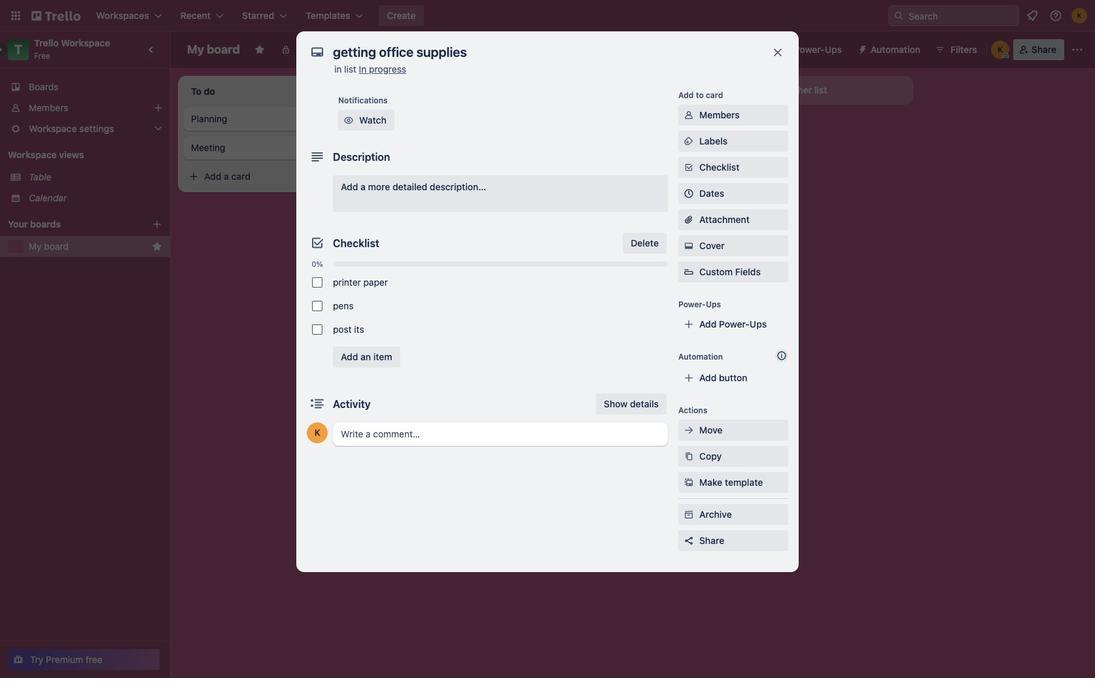 Task type: vqa. For each thing, say whether or not it's contained in the screenshot.
board image
no



Task type: locate. For each thing, give the bounding box(es) containing it.
sm image inside the copy link
[[683, 450, 696, 463]]

kendallparks02 (kendallparks02) image
[[1072, 8, 1088, 24], [307, 423, 328, 444]]

2 horizontal spatial power-
[[795, 44, 825, 55]]

1 vertical spatial my
[[29, 241, 42, 252]]

0 vertical spatial list
[[344, 63, 357, 75]]

0 vertical spatial ups
[[825, 44, 842, 55]]

0 horizontal spatial members link
[[0, 98, 170, 118]]

sm image inside cover link
[[683, 240, 696, 253]]

planning
[[191, 113, 227, 124]]

Write a comment text field
[[333, 423, 668, 446]]

card
[[706, 90, 723, 100], [231, 171, 251, 182], [411, 178, 427, 188], [417, 207, 437, 219]]

workspace
[[61, 37, 110, 48], [8, 149, 57, 160]]

getting office supplies link
[[377, 113, 529, 126]]

1 horizontal spatial board
[[207, 43, 240, 56]]

make
[[700, 477, 723, 488]]

table
[[29, 171, 51, 183]]

my inside my board text field
[[187, 43, 204, 56]]

1 horizontal spatial share
[[1032, 44, 1057, 55]]

0%
[[312, 260, 323, 268]]

2 horizontal spatial ups
[[825, 44, 842, 55]]

custom fields
[[700, 266, 761, 278]]

move
[[700, 425, 723, 436]]

0 horizontal spatial members
[[29, 102, 68, 113]]

filters button
[[931, 39, 982, 60]]

create from template… image
[[707, 113, 717, 123], [521, 208, 532, 219]]

0 vertical spatial sm image
[[342, 114, 355, 127]]

table link
[[29, 171, 162, 184]]

members down boards
[[29, 102, 68, 113]]

add a card button down this card is a template.
[[369, 203, 513, 224]]

list inside button
[[815, 84, 828, 96]]

switch to… image
[[9, 9, 22, 22]]

1 horizontal spatial checklist
[[700, 162, 740, 173]]

automation button
[[853, 39, 929, 60]]

your
[[8, 219, 28, 230]]

1 horizontal spatial my board
[[187, 43, 240, 56]]

show details link
[[596, 394, 667, 415]]

labels link
[[679, 131, 789, 152]]

1 horizontal spatial kendallparks02 (kendallparks02) image
[[1072, 8, 1088, 24]]

1 vertical spatial list
[[815, 84, 828, 96]]

activity
[[333, 399, 371, 410]]

boards
[[29, 81, 58, 92]]

add left another
[[759, 84, 777, 96]]

sm image
[[342, 114, 355, 127], [683, 240, 696, 253]]

1 vertical spatial sm image
[[683, 240, 696, 253]]

share button
[[1014, 39, 1065, 60], [679, 531, 789, 552]]

1 horizontal spatial power-
[[719, 319, 750, 330]]

0 vertical spatial workspace
[[61, 37, 110, 48]]

members link
[[0, 98, 170, 118], [679, 105, 789, 126]]

sm image inside automation "button"
[[853, 39, 871, 58]]

checklist down labels
[[700, 162, 740, 173]]

sm image inside move link
[[683, 424, 696, 437]]

add left more at left top
[[341, 181, 358, 192]]

0 vertical spatial automation
[[871, 44, 921, 55]]

my left star or unstar board image
[[187, 43, 204, 56]]

members up labels
[[700, 109, 740, 120]]

ups
[[825, 44, 842, 55], [706, 300, 721, 310], [750, 319, 767, 330]]

0 vertical spatial add a card
[[204, 171, 251, 182]]

card down meeting link
[[231, 171, 251, 182]]

0 horizontal spatial power-
[[679, 300, 706, 310]]

checklist group
[[307, 271, 668, 342]]

0 horizontal spatial add a card
[[204, 171, 251, 182]]

power-ups up add another list button
[[795, 44, 842, 55]]

sm image inside archive link
[[683, 509, 696, 522]]

1 vertical spatial board
[[44, 241, 69, 252]]

0 vertical spatial checklist
[[700, 162, 740, 173]]

0 vertical spatial share button
[[1014, 39, 1065, 60]]

sm image inside members link
[[683, 109, 696, 122]]

show menu image
[[1072, 43, 1085, 56]]

automation up "add button" at right
[[679, 352, 723, 362]]

1 horizontal spatial create from template… image
[[707, 113, 717, 123]]

1 horizontal spatial sm image
[[683, 240, 696, 253]]

1 horizontal spatial share button
[[1014, 39, 1065, 60]]

sm image down add to card
[[683, 109, 696, 122]]

sm image left cover
[[683, 240, 696, 253]]

share down archive
[[700, 535, 725, 547]]

1 vertical spatial power-ups
[[679, 300, 721, 310]]

add an item
[[341, 352, 392, 363]]

button
[[719, 372, 748, 384]]

my board inside text field
[[187, 43, 240, 56]]

list right another
[[815, 84, 828, 96]]

sm image right power-ups button
[[853, 39, 871, 58]]

sm image left make
[[683, 477, 696, 490]]

0 horizontal spatial kendallparks02 (kendallparks02) image
[[307, 423, 328, 444]]

1 vertical spatial my board
[[29, 241, 69, 252]]

sm image inside make template link
[[683, 477, 696, 490]]

getting office supplies
[[377, 113, 471, 124]]

share button down 0 notifications image
[[1014, 39, 1065, 60]]

sm image left copy
[[683, 450, 696, 463]]

sm image
[[853, 39, 871, 58], [683, 109, 696, 122], [683, 135, 696, 148], [683, 424, 696, 437], [683, 450, 696, 463], [683, 477, 696, 490], [683, 509, 696, 522]]

board inside text field
[[207, 43, 240, 56]]

1 horizontal spatial members
[[700, 109, 740, 120]]

0 vertical spatial power-ups
[[795, 44, 842, 55]]

checklist up printer paper
[[333, 238, 380, 249]]

share left show menu image
[[1032, 44, 1057, 55]]

my
[[187, 43, 204, 56], [29, 241, 42, 252]]

power-ups down custom
[[679, 300, 721, 310]]

0 vertical spatial power-
[[795, 44, 825, 55]]

power- up another
[[795, 44, 825, 55]]

sm image left labels
[[683, 135, 696, 148]]

share button down archive link
[[679, 531, 789, 552]]

list right in
[[344, 63, 357, 75]]

sm image left archive
[[683, 509, 696, 522]]

test prototype link
[[377, 160, 529, 173]]

workspace up table
[[8, 149, 57, 160]]

open information menu image
[[1050, 9, 1063, 22]]

0 horizontal spatial share button
[[679, 531, 789, 552]]

attachment button
[[679, 209, 789, 230]]

my down your boards
[[29, 241, 42, 252]]

your boards with 1 items element
[[8, 217, 132, 232]]

sm image for members
[[683, 109, 696, 122]]

ups up add another list button
[[825, 44, 842, 55]]

sm image for watch
[[342, 114, 355, 127]]

members link up labels link
[[679, 105, 789, 126]]

detailed
[[393, 181, 428, 192]]

Board name text field
[[181, 39, 247, 60]]

power-
[[795, 44, 825, 55], [679, 300, 706, 310], [719, 319, 750, 330]]

sm image inside labels link
[[683, 135, 696, 148]]

0 horizontal spatial add a card button
[[183, 166, 327, 187]]

0 horizontal spatial sm image
[[342, 114, 355, 127]]

power-ups
[[795, 44, 842, 55], [679, 300, 721, 310]]

0 horizontal spatial automation
[[679, 352, 723, 362]]

1 vertical spatial ups
[[706, 300, 721, 310]]

1 horizontal spatial automation
[[871, 44, 921, 55]]

private
[[296, 44, 326, 55]]

power- down custom
[[679, 300, 706, 310]]

add a card button down meeting link
[[183, 166, 327, 187]]

0 horizontal spatial share
[[700, 535, 725, 547]]

try
[[30, 655, 43, 666]]

1 horizontal spatial add a card
[[390, 207, 437, 219]]

workspace inside "trello workspace free"
[[61, 37, 110, 48]]

0 horizontal spatial checklist
[[333, 238, 380, 249]]

a down meeting
[[224, 171, 229, 182]]

1 horizontal spatial members link
[[679, 105, 789, 126]]

1 horizontal spatial workspace
[[61, 37, 110, 48]]

None text field
[[327, 41, 759, 64]]

0 horizontal spatial board
[[44, 241, 69, 252]]

automation
[[871, 44, 921, 55], [679, 352, 723, 362]]

cover link
[[679, 236, 789, 257]]

1 horizontal spatial my
[[187, 43, 204, 56]]

starred icon image
[[152, 242, 162, 252]]

calendar link
[[29, 192, 162, 205]]

1 horizontal spatial list
[[815, 84, 828, 96]]

board down boards
[[44, 241, 69, 252]]

1 horizontal spatial ups
[[750, 319, 767, 330]]

checklist
[[700, 162, 740, 173], [333, 238, 380, 249]]

sm image for automation
[[853, 39, 871, 58]]

show details
[[604, 399, 659, 410]]

ups up the add power-ups
[[706, 300, 721, 310]]

back to home image
[[31, 5, 81, 26]]

0 horizontal spatial my
[[29, 241, 42, 252]]

share
[[1032, 44, 1057, 55], [700, 535, 725, 547]]

board link
[[337, 39, 393, 60]]

try premium free button
[[8, 650, 160, 671]]

Search field
[[905, 6, 1019, 26]]

0 vertical spatial kendallparks02 (kendallparks02) image
[[1072, 8, 1088, 24]]

1 vertical spatial add a card
[[390, 207, 437, 219]]

0 vertical spatial add a card button
[[183, 166, 327, 187]]

kendallparks02 (kendallparks02) image
[[992, 41, 1010, 59]]

0 vertical spatial share
[[1032, 44, 1057, 55]]

dates button
[[679, 183, 789, 204]]

workspace views
[[8, 149, 84, 160]]

add a card down the add a more detailed description…
[[390, 207, 437, 219]]

0 vertical spatial board
[[207, 43, 240, 56]]

1 vertical spatial create from template… image
[[521, 208, 532, 219]]

ups inside add power-ups link
[[750, 319, 767, 330]]

my board down boards
[[29, 241, 69, 252]]

sm image for labels
[[683, 135, 696, 148]]

1 horizontal spatial power-ups
[[795, 44, 842, 55]]

ups down fields
[[750, 319, 767, 330]]

sm image inside watch button
[[342, 114, 355, 127]]

workspace right trello at left top
[[61, 37, 110, 48]]

sm image down actions
[[683, 424, 696, 437]]

a
[[224, 171, 229, 182], [437, 178, 442, 188], [361, 181, 366, 192], [410, 207, 415, 219]]

power- down custom fields button
[[719, 319, 750, 330]]

1 horizontal spatial add a card button
[[369, 203, 513, 224]]

board left star or unstar board image
[[207, 43, 240, 56]]

add board image
[[152, 219, 162, 230]]

my board left star or unstar board image
[[187, 43, 240, 56]]

sm image left watch
[[342, 114, 355, 127]]

add button
[[700, 372, 748, 384]]

printer paper checkbox
[[312, 278, 323, 288]]

add left the an
[[341, 352, 358, 363]]

1 vertical spatial share
[[700, 535, 725, 547]]

add a card down meeting
[[204, 171, 251, 182]]

delete link
[[623, 233, 667, 254]]

list
[[344, 63, 357, 75], [815, 84, 828, 96]]

customize views image
[[399, 43, 412, 56]]

is
[[429, 178, 435, 188]]

add
[[759, 84, 777, 96], [679, 90, 694, 100], [204, 171, 221, 182], [341, 181, 358, 192], [390, 207, 407, 219], [700, 319, 717, 330], [341, 352, 358, 363], [700, 372, 717, 384]]

0 notifications image
[[1025, 8, 1041, 24]]

sm image for cover
[[683, 240, 696, 253]]

add power-ups
[[700, 319, 767, 330]]

power-ups button
[[768, 39, 850, 60]]

add left button
[[700, 372, 717, 384]]

1 vertical spatial add a card button
[[369, 203, 513, 224]]

t link
[[8, 39, 29, 60]]

prototype
[[397, 160, 439, 171]]

paper
[[364, 277, 388, 288]]

members link down boards
[[0, 98, 170, 118]]

1 vertical spatial power-
[[679, 300, 706, 310]]

0 horizontal spatial create from template… image
[[521, 208, 532, 219]]

in progress link
[[359, 63, 406, 75]]

another
[[779, 84, 812, 96]]

add a card
[[204, 171, 251, 182], [390, 207, 437, 219]]

1 vertical spatial workspace
[[8, 149, 57, 160]]

automation down search icon
[[871, 44, 921, 55]]

0 vertical spatial my
[[187, 43, 204, 56]]

attachment
[[700, 214, 750, 225]]

2 vertical spatial ups
[[750, 319, 767, 330]]

template
[[725, 477, 763, 488]]

0 vertical spatial my board
[[187, 43, 240, 56]]



Task type: describe. For each thing, give the bounding box(es) containing it.
try premium free
[[30, 655, 102, 666]]

members for left members link
[[29, 102, 68, 113]]

0 horizontal spatial workspace
[[8, 149, 57, 160]]

card left is at the top of the page
[[411, 178, 427, 188]]

pens checkbox
[[312, 301, 323, 312]]

an
[[361, 352, 371, 363]]

item
[[374, 352, 392, 363]]

your boards
[[8, 219, 61, 230]]

add a card for bottommost add a card button
[[390, 207, 437, 219]]

0 vertical spatial create from template… image
[[707, 113, 717, 123]]

test prototype
[[377, 160, 439, 171]]

create
[[387, 10, 416, 21]]

power-ups inside button
[[795, 44, 842, 55]]

trello workspace link
[[34, 37, 110, 48]]

show
[[604, 399, 628, 410]]

office
[[409, 113, 434, 124]]

trello
[[34, 37, 59, 48]]

custom
[[700, 266, 733, 278]]

search image
[[894, 10, 905, 21]]

filters
[[951, 44, 978, 55]]

add a more detailed description…
[[341, 181, 486, 192]]

post its checkbox
[[312, 325, 323, 335]]

star or unstar board image
[[254, 45, 265, 55]]

printer paper
[[333, 277, 388, 288]]

0 horizontal spatial my board
[[29, 241, 69, 252]]

add another list button
[[736, 76, 914, 105]]

its
[[354, 324, 364, 335]]

description
[[333, 151, 390, 163]]

meeting
[[191, 142, 225, 153]]

watch
[[359, 115, 387, 126]]

sm image for move
[[683, 424, 696, 437]]

a down the add a more detailed description…
[[410, 207, 415, 219]]

add another list
[[759, 84, 828, 96]]

meeting link
[[191, 141, 343, 154]]

copy
[[700, 451, 722, 462]]

labels
[[700, 135, 728, 147]]

this card is a template.
[[393, 178, 479, 188]]

to
[[696, 90, 704, 100]]

checklist button
[[679, 157, 789, 178]]

board
[[359, 44, 385, 55]]

calendar
[[29, 192, 67, 204]]

members for members link to the right
[[700, 109, 740, 120]]

make template link
[[679, 473, 789, 494]]

1 vertical spatial kendallparks02 (kendallparks02) image
[[307, 423, 328, 444]]

boards
[[30, 219, 61, 230]]

move link
[[679, 420, 789, 441]]

0 horizontal spatial list
[[344, 63, 357, 75]]

cover
[[700, 240, 725, 251]]

pens
[[333, 300, 354, 312]]

sm image for copy
[[683, 450, 696, 463]]

add to card
[[679, 90, 723, 100]]

add down detailed
[[390, 207, 407, 219]]

test
[[377, 160, 395, 171]]

add down custom
[[700, 319, 717, 330]]

2 vertical spatial power-
[[719, 319, 750, 330]]

dates
[[700, 188, 725, 199]]

in list in progress
[[334, 63, 406, 75]]

add left to
[[679, 90, 694, 100]]

post its
[[333, 324, 364, 335]]

actions
[[679, 406, 708, 416]]

planning link
[[191, 113, 343, 126]]

add button button
[[679, 368, 789, 389]]

trello workspace free
[[34, 37, 110, 61]]

share for the bottom share button
[[700, 535, 725, 547]]

template.
[[444, 178, 479, 188]]

power- inside button
[[795, 44, 825, 55]]

card down the add a more detailed description…
[[417, 207, 437, 219]]

free
[[34, 51, 50, 61]]

archive
[[700, 509, 732, 520]]

make template
[[700, 477, 763, 488]]

this
[[393, 178, 408, 188]]

primary element
[[0, 0, 1096, 31]]

more
[[368, 181, 390, 192]]

add an item button
[[333, 347, 400, 368]]

add down meeting
[[204, 171, 221, 182]]

fields
[[736, 266, 761, 278]]

share for right share button
[[1032, 44, 1057, 55]]

private button
[[273, 39, 334, 60]]

in
[[359, 63, 367, 75]]

details
[[630, 399, 659, 410]]

sm image for archive
[[683, 509, 696, 522]]

my board link
[[29, 240, 147, 253]]

create from template… image
[[335, 171, 346, 182]]

supplies
[[436, 113, 471, 124]]

add a card for leftmost add a card button
[[204, 171, 251, 182]]

a right is at the top of the page
[[437, 178, 442, 188]]

free
[[86, 655, 102, 666]]

1 vertical spatial checklist
[[333, 238, 380, 249]]

card right to
[[706, 90, 723, 100]]

add a more detailed description… link
[[333, 175, 668, 212]]

description…
[[430, 181, 486, 192]]

sm image for make template
[[683, 477, 696, 490]]

boards link
[[0, 77, 170, 98]]

0 horizontal spatial ups
[[706, 300, 721, 310]]

t
[[14, 42, 22, 57]]

watch button
[[338, 110, 395, 131]]

archive link
[[679, 505, 789, 526]]

ups inside power-ups button
[[825, 44, 842, 55]]

a left more at left top
[[361, 181, 366, 192]]

printer
[[333, 277, 361, 288]]

my inside my board link
[[29, 241, 42, 252]]

getting
[[377, 113, 407, 124]]

checklist inside button
[[700, 162, 740, 173]]

1 vertical spatial automation
[[679, 352, 723, 362]]

notifications
[[338, 96, 388, 105]]

views
[[59, 149, 84, 160]]

post
[[333, 324, 352, 335]]

in
[[334, 63, 342, 75]]

copy link
[[679, 446, 789, 467]]

1 vertical spatial share button
[[679, 531, 789, 552]]

custom fields button
[[679, 266, 789, 279]]

0 horizontal spatial power-ups
[[679, 300, 721, 310]]

automation inside "button"
[[871, 44, 921, 55]]

progress
[[369, 63, 406, 75]]



